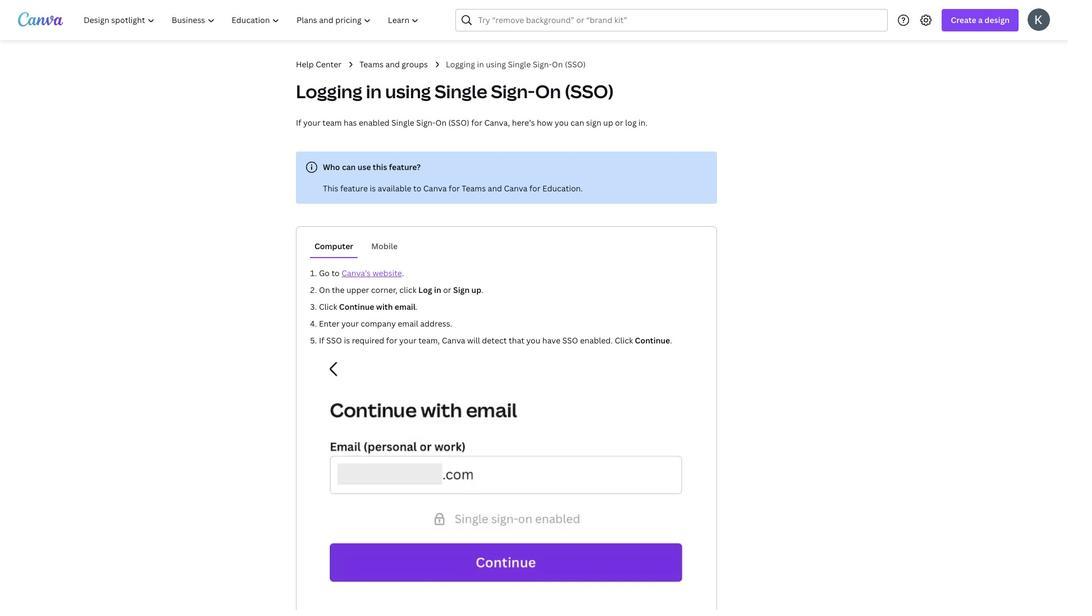 Task type: describe. For each thing, give the bounding box(es) containing it.
website
[[373, 268, 402, 279]]

required
[[352, 335, 384, 346]]

this feature is available to canva for teams and canva for education.
[[323, 183, 583, 194]]

1 sso from the left
[[326, 335, 342, 346]]

enter your company email address.
[[319, 319, 452, 329]]

2 vertical spatial in
[[434, 285, 441, 296]]

canva left will
[[442, 335, 466, 346]]

click continue with email .
[[319, 302, 418, 312]]

0 horizontal spatial in
[[366, 79, 382, 103]]

feature?
[[389, 162, 421, 172]]

who can use this feature?
[[323, 162, 421, 172]]

your for enter
[[342, 319, 359, 329]]

canva,
[[485, 117, 510, 128]]

education.
[[543, 183, 583, 194]]

canva's
[[342, 268, 371, 279]]

with
[[376, 302, 393, 312]]

1 horizontal spatial you
[[555, 117, 569, 128]]

teams and groups
[[360, 59, 428, 70]]

0 vertical spatial teams
[[360, 59, 384, 70]]

1 vertical spatial sign-
[[491, 79, 535, 103]]

1 vertical spatial continue
[[635, 335, 670, 346]]

create a design
[[951, 15, 1010, 25]]

if for if your team has enabled single sign-on (sso) for canva, here's how you can sign up or log in.
[[296, 117, 301, 128]]

create a design button
[[942, 9, 1019, 31]]

canva's website link
[[342, 268, 402, 279]]

design
[[985, 15, 1010, 25]]

detect
[[482, 335, 507, 346]]

0 vertical spatial up
[[604, 117, 614, 128]]

2 vertical spatial sign-
[[417, 117, 436, 128]]

mobile button
[[367, 236, 402, 257]]

0 horizontal spatial using
[[385, 79, 431, 103]]

upper
[[347, 285, 369, 296]]

teams and groups link
[[360, 58, 428, 71]]

0 vertical spatial logging in using single sign-on (sso)
[[446, 59, 586, 70]]

groups
[[402, 59, 428, 70]]

how
[[537, 117, 553, 128]]

log
[[625, 117, 637, 128]]

this
[[323, 183, 339, 194]]

center
[[316, 59, 342, 70]]

2 sso from the left
[[563, 335, 578, 346]]

that
[[509, 335, 525, 346]]

computer button
[[310, 236, 358, 257]]

available
[[378, 183, 412, 194]]

on the upper corner, click log in or sign up .
[[319, 285, 484, 296]]

1 horizontal spatial and
[[488, 183, 502, 194]]

0 horizontal spatial to
[[332, 268, 340, 279]]

sign
[[586, 117, 602, 128]]

1 horizontal spatial or
[[615, 117, 624, 128]]

sign- inside logging in using single sign-on (sso) link
[[533, 59, 552, 70]]

use
[[358, 162, 371, 172]]

0 horizontal spatial click
[[319, 302, 337, 312]]

0 vertical spatial single
[[508, 59, 531, 70]]

log
[[419, 285, 432, 296]]

sign
[[453, 285, 470, 296]]

0 horizontal spatial you
[[527, 335, 541, 346]]

company
[[361, 319, 396, 329]]

1 vertical spatial (sso)
[[565, 79, 614, 103]]



Task type: vqa. For each thing, say whether or not it's contained in the screenshot.
Timer
no



Task type: locate. For each thing, give the bounding box(es) containing it.
logging in using single sign-on (sso) link
[[446, 58, 586, 71]]

is right feature
[[370, 183, 376, 194]]

help center
[[296, 59, 342, 70]]

if for if sso is required for your team, canva will detect that you have sso enabled. click continue .
[[319, 335, 325, 346]]

2 vertical spatial single
[[392, 117, 415, 128]]

1 horizontal spatial in
[[434, 285, 441, 296]]

corner,
[[371, 285, 398, 296]]

top level navigation element
[[76, 9, 429, 31]]

2 vertical spatial (sso)
[[449, 117, 470, 128]]

2 horizontal spatial your
[[399, 335, 417, 346]]

.
[[402, 268, 404, 279], [482, 285, 484, 296], [416, 302, 418, 312], [670, 335, 673, 346]]

in
[[477, 59, 484, 70], [366, 79, 382, 103], [434, 285, 441, 296]]

0 horizontal spatial continue
[[339, 302, 375, 312]]

0 horizontal spatial sso
[[326, 335, 342, 346]]

in.
[[639, 117, 648, 128]]

can left 'sign'
[[571, 117, 585, 128]]

this
[[373, 162, 387, 172]]

and
[[386, 59, 400, 70], [488, 183, 502, 194]]

0 vertical spatial sign-
[[533, 59, 552, 70]]

kendall parks image
[[1028, 8, 1051, 31]]

your for if
[[303, 117, 321, 128]]

or left log
[[615, 117, 624, 128]]

have
[[543, 335, 561, 346]]

(sso)
[[565, 59, 586, 70], [565, 79, 614, 103], [449, 117, 470, 128]]

0 vertical spatial click
[[319, 302, 337, 312]]

help
[[296, 59, 314, 70]]

help center link
[[296, 58, 342, 71]]

team,
[[419, 335, 440, 346]]

0 vertical spatial if
[[296, 117, 301, 128]]

click right enabled.
[[615, 335, 633, 346]]

0 horizontal spatial can
[[342, 162, 356, 172]]

0 vertical spatial email
[[395, 302, 416, 312]]

the
[[332, 285, 345, 296]]

to right go
[[332, 268, 340, 279]]

if left team
[[296, 117, 301, 128]]

sign-
[[533, 59, 552, 70], [491, 79, 535, 103], [417, 117, 436, 128]]

2 vertical spatial your
[[399, 335, 417, 346]]

to
[[414, 183, 422, 194], [332, 268, 340, 279]]

you
[[555, 117, 569, 128], [527, 335, 541, 346]]

canva right available in the top of the page
[[424, 183, 447, 194]]

you right that
[[527, 335, 541, 346]]

logging
[[446, 59, 475, 70], [296, 79, 362, 103]]

email left address.
[[398, 319, 419, 329]]

enabled
[[359, 117, 390, 128]]

address.
[[420, 319, 452, 329]]

1 vertical spatial click
[[615, 335, 633, 346]]

0 vertical spatial is
[[370, 183, 376, 194]]

continue
[[339, 302, 375, 312], [635, 335, 670, 346]]

can left use
[[342, 162, 356, 172]]

who
[[323, 162, 340, 172]]

your left team,
[[399, 335, 417, 346]]

sso
[[326, 335, 342, 346], [563, 335, 578, 346]]

is for sso
[[344, 335, 350, 346]]

1 horizontal spatial logging
[[446, 59, 475, 70]]

feature
[[340, 183, 368, 194]]

enter
[[319, 319, 340, 329]]

continue down upper
[[339, 302, 375, 312]]

0 vertical spatial you
[[555, 117, 569, 128]]

or
[[615, 117, 624, 128], [443, 285, 452, 296]]

1 vertical spatial teams
[[462, 183, 486, 194]]

1 vertical spatial in
[[366, 79, 382, 103]]

0 vertical spatial to
[[414, 183, 422, 194]]

0 vertical spatial can
[[571, 117, 585, 128]]

teams
[[360, 59, 384, 70], [462, 183, 486, 194]]

0 horizontal spatial up
[[472, 285, 482, 296]]

0 vertical spatial in
[[477, 59, 484, 70]]

has
[[344, 117, 357, 128]]

1 horizontal spatial sso
[[563, 335, 578, 346]]

1 vertical spatial logging
[[296, 79, 362, 103]]

0 vertical spatial logging
[[446, 59, 475, 70]]

0 horizontal spatial or
[[443, 285, 452, 296]]

go
[[319, 268, 330, 279]]

1 vertical spatial to
[[332, 268, 340, 279]]

0 horizontal spatial teams
[[360, 59, 384, 70]]

1 horizontal spatial click
[[615, 335, 633, 346]]

1 vertical spatial using
[[385, 79, 431, 103]]

1 vertical spatial or
[[443, 285, 452, 296]]

1 horizontal spatial is
[[370, 183, 376, 194]]

if
[[296, 117, 301, 128], [319, 335, 325, 346]]

can
[[571, 117, 585, 128], [342, 162, 356, 172]]

canva left education.
[[504, 183, 528, 194]]

computer
[[315, 241, 354, 252]]

email down click
[[395, 302, 416, 312]]

1 horizontal spatial up
[[604, 117, 614, 128]]

enabled.
[[580, 335, 613, 346]]

on
[[552, 59, 563, 70], [535, 79, 561, 103], [436, 117, 447, 128], [319, 285, 330, 296]]

0 vertical spatial and
[[386, 59, 400, 70]]

click up enter
[[319, 302, 337, 312]]

is left required
[[344, 335, 350, 346]]

click
[[400, 285, 417, 296]]

1 vertical spatial logging in using single sign-on (sso)
[[296, 79, 614, 103]]

0 horizontal spatial if
[[296, 117, 301, 128]]

or left sign at the left top of the page
[[443, 285, 452, 296]]

sso down enter
[[326, 335, 342, 346]]

1 vertical spatial if
[[319, 335, 325, 346]]

1 vertical spatial up
[[472, 285, 482, 296]]

0 horizontal spatial logging
[[296, 79, 362, 103]]

single
[[508, 59, 531, 70], [435, 79, 488, 103], [392, 117, 415, 128]]

email for address.
[[398, 319, 419, 329]]

1 vertical spatial can
[[342, 162, 356, 172]]

to right available in the top of the page
[[414, 183, 422, 194]]

1 horizontal spatial can
[[571, 117, 585, 128]]

1 horizontal spatial single
[[435, 79, 488, 103]]

continue right enabled.
[[635, 335, 670, 346]]

2 horizontal spatial in
[[477, 59, 484, 70]]

logging right groups at the top left of page
[[446, 59, 475, 70]]

up right 'sign'
[[604, 117, 614, 128]]

here's
[[512, 117, 535, 128]]

2 horizontal spatial single
[[508, 59, 531, 70]]

0 vertical spatial your
[[303, 117, 321, 128]]

1 vertical spatial single
[[435, 79, 488, 103]]

1 horizontal spatial if
[[319, 335, 325, 346]]

0 horizontal spatial is
[[344, 335, 350, 346]]

1 horizontal spatial to
[[414, 183, 422, 194]]

mobile
[[372, 241, 398, 252]]

0 vertical spatial using
[[486, 59, 506, 70]]

your right enter
[[342, 319, 359, 329]]

up right sign at the left top of the page
[[472, 285, 482, 296]]

logging in using single sign-on (sso)
[[446, 59, 586, 70], [296, 79, 614, 103]]

1 horizontal spatial teams
[[462, 183, 486, 194]]

your
[[303, 117, 321, 128], [342, 319, 359, 329], [399, 335, 417, 346]]

Try "remove background" or "brand kit" search field
[[478, 10, 881, 31]]

1 vertical spatial your
[[342, 319, 359, 329]]

if down enter
[[319, 335, 325, 346]]

0 vertical spatial continue
[[339, 302, 375, 312]]

using
[[486, 59, 506, 70], [385, 79, 431, 103]]

0 horizontal spatial and
[[386, 59, 400, 70]]

1 vertical spatial you
[[527, 335, 541, 346]]

will
[[467, 335, 480, 346]]

0 vertical spatial (sso)
[[565, 59, 586, 70]]

1 horizontal spatial your
[[342, 319, 359, 329]]

email
[[395, 302, 416, 312], [398, 319, 419, 329]]

0 vertical spatial or
[[615, 117, 624, 128]]

click
[[319, 302, 337, 312], [615, 335, 633, 346]]

team
[[323, 117, 342, 128]]

1 horizontal spatial continue
[[635, 335, 670, 346]]

a
[[979, 15, 983, 25]]

0 horizontal spatial single
[[392, 117, 415, 128]]

0 horizontal spatial your
[[303, 117, 321, 128]]

up
[[604, 117, 614, 128], [472, 285, 482, 296]]

create
[[951, 15, 977, 25]]

email for .
[[395, 302, 416, 312]]

1 vertical spatial and
[[488, 183, 502, 194]]

is
[[370, 183, 376, 194], [344, 335, 350, 346]]

is for feature
[[370, 183, 376, 194]]

1 vertical spatial is
[[344, 335, 350, 346]]

go to canva's website .
[[319, 268, 404, 279]]

if sso is required for your team, canva will detect that you have sso enabled. click continue .
[[319, 335, 673, 346]]

1 vertical spatial email
[[398, 319, 419, 329]]

if your team has enabled single sign-on (sso) for canva, here's how you can sign up or log in.
[[296, 117, 648, 128]]

your left team
[[303, 117, 321, 128]]

1 horizontal spatial using
[[486, 59, 506, 70]]

sso right have
[[563, 335, 578, 346]]

for
[[472, 117, 483, 128], [449, 183, 460, 194], [530, 183, 541, 194], [386, 335, 398, 346]]

you right how
[[555, 117, 569, 128]]

logging down center at the top of the page
[[296, 79, 362, 103]]

canva
[[424, 183, 447, 194], [504, 183, 528, 194], [442, 335, 466, 346]]



